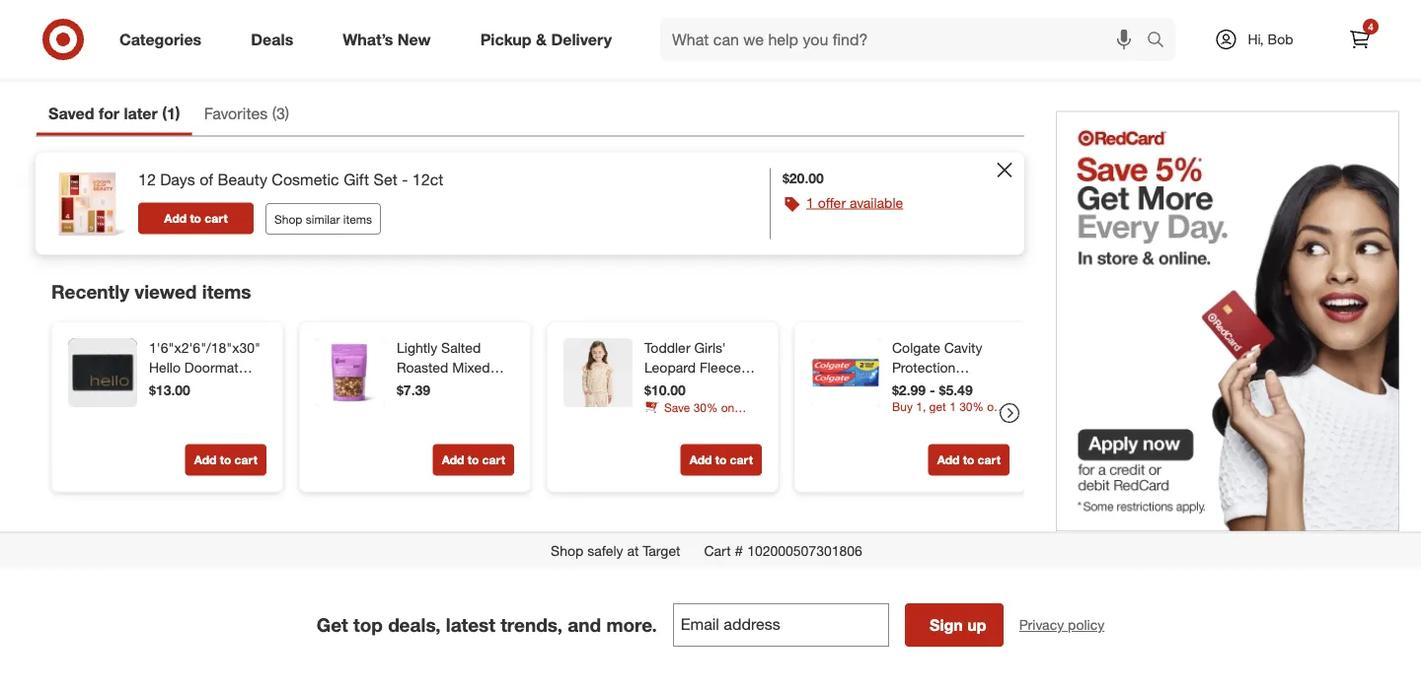 Task type: vqa. For each thing, say whether or not it's contained in the screenshot.
VEST inside $10.50 REG $15.00 SALE GINGERBREAD PLAYHOUSE PUFFER DOG VEST - M - WONDERSHOP™
no



Task type: locate. For each thing, give the bounding box(es) containing it.
1'6"x2'6"/18"x30" hello doormat black - project 62™
[[149, 340, 261, 416]]

items up 1'6"x2'6"/18"x30"
[[202, 281, 251, 304]]

None text field
[[673, 605, 889, 648]]

0 horizontal spatial items
[[202, 281, 251, 304]]

items
[[343, 212, 372, 227], [202, 281, 251, 304]]

regular
[[930, 419, 978, 436]]

categories
[[119, 30, 202, 49]]

hi,
[[1248, 31, 1264, 48]]

&
[[536, 30, 547, 49], [749, 379, 757, 396], [397, 399, 405, 416]]

& inside lightly salted roasted mixed nuts- 9oz - good & gather™
[[397, 399, 405, 416]]

$13.00
[[149, 382, 190, 399]]

2 vertical spatial &
[[397, 399, 405, 416]]

1 horizontal spatial shop
[[551, 543, 584, 560]]

sign
[[930, 617, 963, 636]]

privacy policy link
[[1019, 617, 1105, 636]]

1 horizontal spatial 1
[[806, 195, 814, 212]]

102000507301806
[[747, 543, 862, 560]]

bob
[[1268, 31, 1293, 48]]

0 vertical spatial shop
[[274, 212, 302, 227]]

1'6"x2'6"/18"x30" hello doormat black - project 62™ image
[[68, 339, 137, 408], [68, 339, 137, 408]]

$5.49
[[939, 382, 973, 399]]

what's
[[343, 30, 393, 49]]

out
[[1232, 44, 1256, 64]]

1 vertical spatial 1
[[806, 195, 814, 212]]

1'6"x2'6"/18"x30"
[[149, 340, 261, 357]]

categories link
[[103, 18, 226, 61]]

later
[[124, 104, 158, 124]]

privacy
[[1019, 618, 1064, 635]]

-
[[402, 170, 408, 190], [187, 379, 193, 396], [461, 379, 466, 396], [714, 379, 719, 396], [930, 382, 935, 399], [965, 399, 970, 416]]

2 ) from the left
[[285, 104, 289, 124]]

recently
[[51, 281, 129, 304]]

toddler girls' leopard fleece sweatshirt - cat & jack™ beige image
[[564, 339, 633, 408], [564, 339, 633, 408]]

( right favorites
[[272, 104, 276, 124]]

) right favorites
[[285, 104, 289, 124]]

shop similar items
[[274, 212, 372, 227]]

doormat
[[184, 359, 238, 377]]

shop left 'safely' at bottom
[[551, 543, 584, 560]]

What can we help you find? suggestions appear below search field
[[660, 18, 1152, 61]]

1 left 'offer'
[[806, 195, 814, 212]]

hi, bob
[[1248, 31, 1293, 48]]

)
[[176, 104, 180, 124], [285, 104, 289, 124]]

favorites ( 3 )
[[204, 104, 289, 124]]

cart
[[234, 19, 258, 34], [482, 19, 505, 34], [730, 19, 753, 34], [205, 212, 228, 226], [234, 453, 258, 468], [482, 453, 505, 468], [730, 453, 753, 468], [978, 453, 1001, 468]]

1 right later
[[167, 104, 176, 124]]

colgate cavity protection fluoride toothpaste - great regular flavor image
[[811, 339, 880, 408], [811, 339, 880, 408]]

12ct
[[412, 170, 443, 190]]

- inside list item
[[402, 170, 408, 190]]

- inside 1'6"x2'6"/18"x30" hello doormat black - project 62™
[[187, 379, 193, 396]]

what's new
[[343, 30, 431, 49]]

toddler
[[644, 340, 690, 357]]

gather™
[[409, 399, 460, 416]]

0 horizontal spatial shop
[[274, 212, 302, 227]]

black
[[149, 379, 183, 396]]

0 horizontal spatial (
[[162, 104, 167, 124]]

check
[[1179, 44, 1227, 64]]

and
[[568, 615, 601, 637]]

0 horizontal spatial 1
[[167, 104, 176, 124]]

0 horizontal spatial )
[[176, 104, 180, 124]]

delivery
[[551, 30, 612, 49]]

salted
[[441, 340, 481, 357]]

0 horizontal spatial &
[[397, 399, 405, 416]]

1 vertical spatial items
[[202, 281, 251, 304]]

shop inside shop similar items button
[[274, 212, 302, 227]]

62™
[[149, 399, 172, 416]]

roasted
[[397, 359, 448, 377]]

1 offer available button
[[806, 194, 903, 213]]

great
[[892, 419, 927, 436]]

sign up
[[930, 617, 986, 636]]

add
[[194, 19, 217, 34], [442, 19, 464, 34], [689, 19, 712, 34], [164, 212, 187, 226], [194, 453, 217, 468], [442, 453, 464, 468], [689, 453, 712, 468], [937, 453, 960, 468]]

1
[[167, 104, 176, 124], [806, 195, 814, 212]]

at
[[627, 543, 639, 560]]

1 vertical spatial &
[[749, 379, 757, 396]]

flavor
[[892, 438, 929, 456]]

1 vertical spatial shop
[[551, 543, 584, 560]]

toddler girls' leopard fleece sweatshirt - cat & jack™ beige link
[[644, 339, 758, 416]]

colgate
[[892, 340, 940, 357]]

$2.99 - $5.49
[[892, 382, 973, 399]]

available
[[850, 195, 903, 212]]

up
[[967, 617, 986, 636]]

12 days of beauty cosmetic gift set - 12ct list item
[[36, 153, 1024, 256]]

1 inside button
[[806, 195, 814, 212]]

1 horizontal spatial &
[[536, 30, 547, 49]]

1 offer available
[[806, 195, 903, 212]]

items inside button
[[343, 212, 372, 227]]

lightly salted roasted mixed nuts- 9oz - good & gather™ image
[[316, 339, 385, 408], [316, 339, 385, 408]]

add to cart button
[[185, 11, 266, 43], [433, 11, 514, 43], [681, 11, 762, 43], [138, 203, 254, 235], [185, 445, 266, 476], [433, 445, 514, 476], [681, 445, 762, 476], [928, 445, 1010, 476]]

& right cat
[[749, 379, 757, 396]]

( right later
[[162, 104, 167, 124]]

lightly
[[397, 340, 437, 357]]

) right later
[[176, 104, 180, 124]]

1 horizontal spatial (
[[272, 104, 276, 124]]

9oz
[[435, 379, 457, 396]]

to inside $13.00 add to cart
[[220, 453, 231, 468]]

favorites
[[204, 104, 268, 124]]

items for shop similar items
[[343, 212, 372, 227]]

0 vertical spatial items
[[343, 212, 372, 227]]

& down nuts-
[[397, 399, 405, 416]]

1 horizontal spatial items
[[343, 212, 372, 227]]

cavity
[[944, 340, 983, 357]]

$7.39
[[397, 382, 430, 399]]

shop left similar
[[274, 212, 302, 227]]

1'6"x2'6"/18"x30" hello doormat black - project 62™ link
[[149, 339, 263, 416]]

#
[[735, 543, 743, 560]]

add inside $13.00 add to cart
[[194, 453, 217, 468]]

1 horizontal spatial )
[[285, 104, 289, 124]]

- inside lightly salted roasted mixed nuts- 9oz - good & gather™
[[461, 379, 466, 396]]

jack™
[[644, 399, 680, 416]]

items right similar
[[343, 212, 372, 227]]

gift
[[344, 170, 369, 190]]

& right pickup
[[536, 30, 547, 49]]

more.
[[606, 615, 657, 637]]

mixed
[[452, 359, 490, 377]]

2 horizontal spatial &
[[749, 379, 757, 396]]



Task type: describe. For each thing, give the bounding box(es) containing it.
1 ( from the left
[[162, 104, 167, 124]]

what's new link
[[326, 18, 456, 61]]

toddler girls' leopard fleece sweatshirt - cat & jack™ beige
[[644, 340, 757, 416]]

search button
[[1138, 18, 1185, 65]]

for
[[99, 104, 119, 124]]

0 vertical spatial &
[[536, 30, 547, 49]]

12
[[138, 170, 156, 190]]

sweatshirt
[[644, 379, 710, 396]]

items for recently viewed items
[[202, 281, 251, 304]]

- inside colgate cavity protection fluoride toothpaste - great regular flavor
[[965, 399, 970, 416]]

- inside the toddler girls' leopard fleece sweatshirt - cat & jack™ beige
[[714, 379, 719, 396]]

cosmetic
[[272, 170, 339, 190]]

cart inside 12 days of beauty cosmetic gift set - 12ct list item
[[205, 212, 228, 226]]

$20.00
[[783, 170, 824, 187]]

4 link
[[1338, 18, 1382, 61]]

2 ( from the left
[[272, 104, 276, 124]]

$2.99
[[892, 382, 926, 399]]

$10.00
[[644, 382, 686, 399]]

sign up button
[[905, 605, 1003, 648]]

cart
[[704, 543, 731, 560]]

lightly salted roasted mixed nuts- 9oz - good & gather™
[[397, 340, 505, 416]]

new
[[398, 30, 431, 49]]

shop safely at target
[[551, 543, 680, 560]]

fleece
[[700, 359, 741, 377]]

fluoride
[[892, 379, 942, 396]]

saved for later ( 1 )
[[48, 104, 180, 124]]

12 days of beauty cosmetic gift set - 12ct link
[[138, 169, 443, 191]]

leopard
[[644, 359, 696, 377]]

check out all button
[[1072, 33, 1386, 76]]

shop for shop similar items
[[274, 212, 302, 227]]

privacy policy
[[1019, 618, 1105, 635]]

cart inside $13.00 add to cart
[[234, 453, 258, 468]]

target
[[643, 543, 680, 560]]

pickup & delivery link
[[463, 18, 637, 61]]

search
[[1138, 32, 1185, 51]]

$13.00 add to cart
[[149, 382, 258, 468]]

12 days of beauty cosmetic gift set - 12ct image
[[47, 165, 126, 244]]

& inside the toddler girls' leopard fleece sweatshirt - cat & jack™ beige
[[749, 379, 757, 396]]

add to cart inside 12 days of beauty cosmetic gift set - 12ct list item
[[164, 212, 228, 226]]

good
[[470, 379, 505, 396]]

deals link
[[234, 18, 318, 61]]

trends,
[[501, 615, 563, 637]]

project
[[197, 379, 240, 396]]

cat
[[723, 379, 745, 396]]

get
[[317, 615, 348, 637]]

all
[[1261, 44, 1278, 64]]

colgate cavity protection fluoride toothpaste - great regular flavor link
[[892, 339, 1006, 456]]

hello
[[149, 359, 181, 377]]

deals,
[[388, 615, 441, 637]]

nuts-
[[397, 379, 431, 396]]

pickup
[[480, 30, 532, 49]]

to inside 12 days of beauty cosmetic gift set - 12ct list item
[[190, 212, 201, 226]]

recently viewed items
[[51, 281, 251, 304]]

12 days of beauty cosmetic gift set - 12ct
[[138, 170, 443, 190]]

0 vertical spatial 1
[[167, 104, 176, 124]]

shop for shop safely at target
[[551, 543, 584, 560]]

1 ) from the left
[[176, 104, 180, 124]]

girls'
[[694, 340, 726, 357]]

safely
[[587, 543, 623, 560]]

pickup & delivery
[[480, 30, 612, 49]]

shop similar items button
[[265, 204, 381, 235]]

add inside 12 days of beauty cosmetic gift set - 12ct list item
[[164, 212, 187, 226]]

check out all
[[1179, 44, 1278, 64]]

top
[[353, 615, 383, 637]]

saved
[[48, 104, 94, 124]]

similar
[[306, 212, 340, 227]]

target redcard save 5% get more every day. in store & online. apply now for a credit or debit redcard. *some restrictions apply. image
[[1056, 112, 1399, 532]]

get top deals, latest trends, and more.
[[317, 615, 657, 637]]

lightly salted roasted mixed nuts- 9oz - good & gather™ link
[[397, 339, 510, 416]]

cart # 102000507301806
[[704, 543, 862, 560]]

protection
[[892, 359, 956, 377]]

beige
[[684, 399, 720, 416]]

3
[[276, 104, 285, 124]]

days
[[160, 170, 195, 190]]

of
[[200, 170, 213, 190]]

deals
[[251, 30, 293, 49]]

viewed
[[135, 281, 197, 304]]

offer
[[818, 195, 846, 212]]

colgate cavity protection fluoride toothpaste - great regular flavor
[[892, 340, 983, 456]]

4
[[1368, 20, 1374, 33]]

beauty
[[218, 170, 267, 190]]



